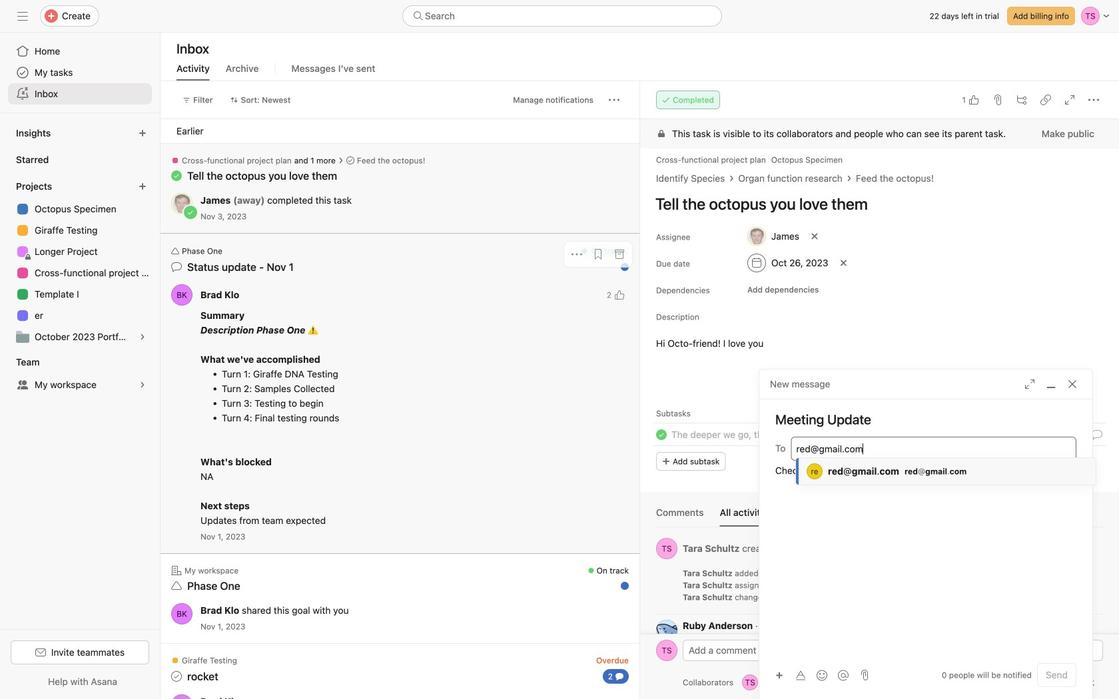 Task type: describe. For each thing, give the bounding box(es) containing it.
copy task link image
[[1040, 95, 1051, 105]]

archive notification image
[[614, 249, 625, 260]]

⚠️ image
[[308, 325, 318, 336]]

0 comments. click to go to subtask details and comments image
[[1092, 430, 1102, 440]]

Add subject text field
[[759, 410, 1092, 429]]

full screen image
[[1064, 95, 1075, 105]]

0 vertical spatial task name text field
[[647, 189, 1103, 219]]

attachments: add a file to this task, tell the octopus you love them image
[[993, 95, 1003, 105]]

remove assignee image
[[811, 232, 819, 240]]

1 horizontal spatial add or remove collaborators image
[[803, 679, 811, 687]]

hide sidebar image
[[17, 11, 28, 21]]

global element
[[0, 33, 160, 113]]

leftcount image
[[615, 673, 623, 681]]

0 horizontal spatial add or remove collaborators image
[[779, 675, 795, 691]]

formatting image
[[795, 670, 806, 681]]

projects element
[[0, 175, 160, 350]]

2 delete story image from the top
[[1094, 593, 1102, 601]]

close image
[[1067, 379, 1078, 390]]

1 delete story image from the top
[[1094, 569, 1102, 577]]

add to bookmarks image
[[593, 249, 603, 260]]

new project or portfolio image
[[139, 183, 147, 191]]

1 vertical spatial task name text field
[[671, 428, 849, 442]]

2 likes. click to like this task image
[[614, 290, 625, 300]]

emoji image
[[817, 670, 827, 681]]

more actions for this task image
[[1088, 95, 1099, 105]]

teams element
[[0, 350, 160, 398]]

status update icon image
[[171, 262, 182, 272]]

Completed checkbox
[[653, 427, 669, 443]]

1 like. click to like this task image
[[969, 95, 979, 105]]

add or remove collaborators image
[[742, 675, 758, 691]]

insert an object image
[[775, 672, 783, 680]]



Task type: vqa. For each thing, say whether or not it's contained in the screenshot.
dialog
yes



Task type: locate. For each thing, give the bounding box(es) containing it.
minimize image
[[1046, 379, 1056, 390]]

list box
[[402, 5, 722, 27]]

at mention image
[[838, 670, 849, 681]]

add or remove collaborators image
[[779, 675, 795, 691], [803, 679, 811, 687]]

expand popout to full screen image
[[1024, 379, 1035, 390]]

tab list inside tell the octopus you love them dialog
[[656, 506, 1103, 528]]

add subtask image
[[1016, 95, 1027, 105]]

delete story image down delete story image
[[1094, 593, 1102, 601]]

tab list
[[656, 506, 1103, 528]]

delete story image up delete story image
[[1094, 569, 1102, 577]]

completed image
[[653, 427, 669, 443]]

new insights image
[[139, 129, 147, 137]]

open user profile image
[[171, 284, 193, 306], [656, 538, 677, 560], [171, 603, 193, 625], [656, 640, 677, 661]]

show options image
[[1090, 621, 1098, 629]]

see details, october 2023 portfolio image
[[139, 333, 147, 341]]

Task Name text field
[[647, 189, 1103, 219], [671, 428, 849, 442]]

1 vertical spatial delete story image
[[1094, 593, 1102, 601]]

clear due date image
[[840, 259, 848, 267]]

dialog
[[759, 370, 1092, 699]]

main content
[[640, 119, 1119, 697]]

0 vertical spatial delete story image
[[1094, 569, 1102, 577]]

more actions image
[[609, 95, 619, 105]]

tell the octopus you love them dialog
[[640, 81, 1119, 699]]

Type the name of a team, a project, or people text field
[[796, 441, 1069, 457]]

open user profile image
[[656, 620, 677, 641]]

delete story image
[[1094, 569, 1102, 577], [1094, 593, 1102, 601]]

delete story image
[[1094, 581, 1102, 589]]

see details, my workspace image
[[139, 381, 147, 389]]

toolbar
[[770, 666, 855, 685]]

sort: newest image
[[230, 96, 238, 104]]

list item
[[640, 423, 1119, 447]]



